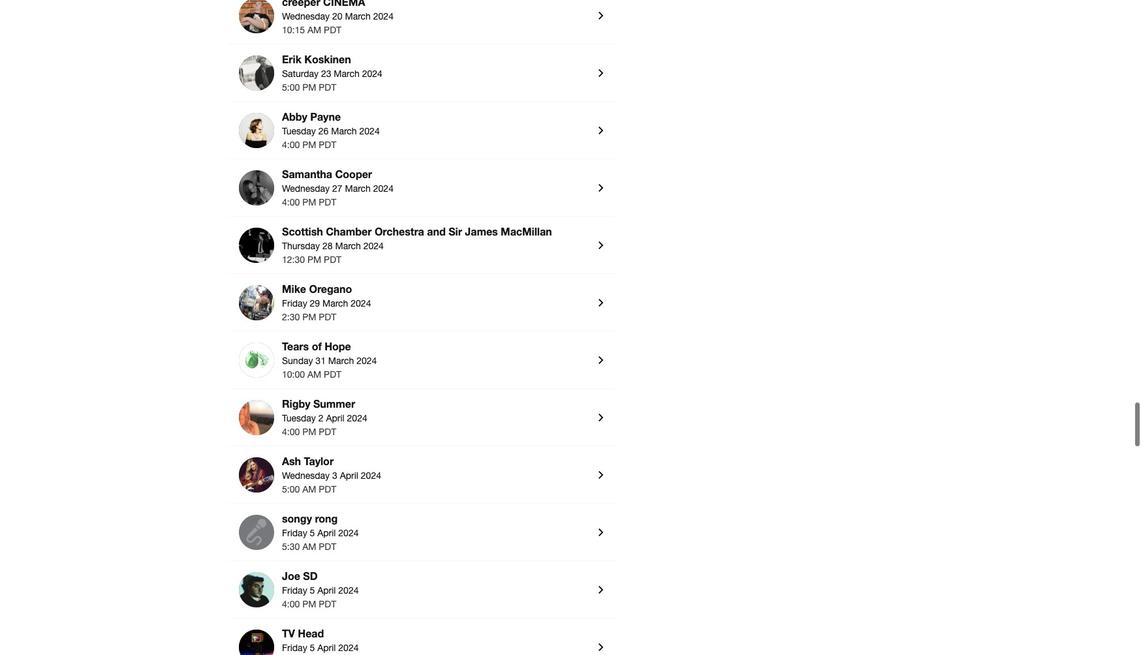 Task type: describe. For each thing, give the bounding box(es) containing it.
am inside songy rong friday 5 april 2024 5:30 am pdt
[[303, 542, 316, 553]]

pdt inside wednesday 20 march 2024 10:15 am pdt
[[324, 25, 342, 35]]

pm for rigby
[[303, 427, 316, 438]]

4:00 for samantha cooper
[[282, 197, 300, 208]]

samantha cooper livestream image
[[239, 170, 274, 206]]

w1: stream image
[[239, 573, 274, 608]]

tuesday for rigby
[[282, 413, 316, 424]]

5 for rong
[[310, 528, 315, 539]]

2024 for cooper
[[373, 183, 394, 194]]

5:30
[[282, 542, 300, 553]]

mike
[[282, 283, 306, 295]]

erik koskinen saturday 23 march 2024 5:00 pm pdt
[[282, 53, 383, 93]]

pdt for summer
[[319, 427, 337, 438]]

abby
[[282, 110, 308, 123]]

april for joe sd
[[318, 586, 336, 596]]

summer
[[314, 398, 356, 410]]

pm for samantha
[[303, 197, 316, 208]]

pdt for cooper
[[319, 197, 337, 208]]

pdt inside "scottish chamber orchestra and sir james macmillan thursday 28 march 2024 12:30 pm pdt"
[[324, 255, 342, 265]]

tuesday for abby
[[282, 126, 316, 136]]

pm for mike
[[303, 312, 316, 323]]

27
[[332, 183, 343, 194]]

pm for erik
[[303, 82, 316, 93]]

ash taylor wednesday 3 april 2024 5:00 am pdt
[[282, 455, 381, 495]]

2
[[319, 413, 324, 424]]

koskinen
[[305, 53, 351, 65]]

ash wednesdays livestream image
[[239, 458, 274, 493]]

pm inside "scottish chamber orchestra and sir james macmillan thursday 28 march 2024 12:30 pm pdt"
[[308, 255, 322, 265]]

friday for songy
[[282, 528, 307, 539]]

tears of hope sunday 31 march 2024 10:00 am pdt
[[282, 340, 377, 380]]

hope
[[325, 340, 351, 353]]

the folk project streaming tuesdays image
[[239, 400, 274, 436]]

march inside wednesday 20 march 2024 10:15 am pdt
[[345, 11, 371, 21]]

macmillan
[[501, 225, 552, 238]]

april for ash taylor
[[340, 471, 359, 481]]

march inside abby payne tuesday 26 march 2024 4:00 pm pdt
[[331, 126, 357, 136]]

wednesday for samantha
[[282, 183, 330, 194]]

joe sd friday 5 april 2024 4:00 pm pdt
[[282, 570, 359, 610]]

2024 for payne
[[360, 126, 380, 136]]

samantha cooper wednesday 27 march 2024 4:00 pm pdt
[[282, 168, 394, 208]]

2024 for taylor
[[361, 471, 381, 481]]

cooper
[[335, 168, 372, 180]]

sir
[[449, 225, 462, 238]]

2024 inside tears of hope sunday 31 march 2024 10:00 am pdt
[[357, 356, 377, 366]]

james
[[465, 225, 498, 238]]

28
[[323, 241, 333, 251]]

pdt for oregano
[[319, 312, 337, 323]]

pm for abby
[[303, 140, 316, 150]]

26
[[319, 126, 329, 136]]

april inside tv head friday 5 april 2024
[[318, 643, 336, 654]]

tuireadh image
[[239, 228, 274, 263]]

of
[[312, 340, 322, 353]]

pdt for taylor
[[319, 485, 337, 495]]

samantha
[[282, 168, 333, 180]]

mike oregano at spring river draft house image
[[239, 285, 274, 321]]

thursday
[[282, 241, 320, 251]]

pdt inside tears of hope sunday 31 march 2024 10:00 am pdt
[[324, 370, 342, 380]]



Task type: vqa. For each thing, say whether or not it's contained in the screenshot.
the inside the You like at the touch of a button, all via our up-to- the-minute global listings database.
no



Task type: locate. For each thing, give the bounding box(es) containing it.
pm up samantha
[[303, 140, 316, 150]]

29
[[310, 298, 320, 309]]

2024 inside erik koskinen saturday 23 march 2024 5:00 pm pdt
[[362, 69, 383, 79]]

3 5 from the top
[[310, 643, 315, 654]]

scottish chamber orchestra and sir james macmillan thursday 28 march 2024 12:30 pm pdt
[[282, 225, 552, 265]]

pm down 29
[[303, 312, 316, 323]]

tears
[[282, 340, 309, 353]]

2024 for summer
[[347, 413, 368, 424]]

2024 for koskinen
[[362, 69, 383, 79]]

april down sd
[[318, 586, 336, 596]]

rigby
[[282, 398, 311, 410]]

tuesday inside abby payne tuesday 26 march 2024 4:00 pm pdt
[[282, 126, 316, 136]]

abby payne tuesday 26 march 2024 4:00 pm pdt
[[282, 110, 380, 150]]

2024 inside samantha cooper wednesday 27 march 2024 4:00 pm pdt
[[373, 183, 394, 194]]

5 down sd
[[310, 586, 315, 596]]

friday for tv
[[282, 643, 307, 654]]

pdt down 28
[[324, 255, 342, 265]]

4:00 for joe sd
[[282, 600, 300, 610]]

saturday
[[282, 69, 319, 79]]

pdt inside joe sd friday 5 april 2024 4:00 pm pdt
[[319, 600, 337, 610]]

tuesday inside 'rigby summer tuesday 2 april 2024 4:00 pm pdt'
[[282, 413, 316, 424]]

wednesday up 10:15
[[282, 11, 330, 21]]

2024 for oregano
[[351, 298, 371, 309]]

march right 20
[[345, 11, 371, 21]]

2024
[[373, 11, 394, 21], [362, 69, 383, 79], [360, 126, 380, 136], [373, 183, 394, 194], [364, 241, 384, 251], [351, 298, 371, 309], [357, 356, 377, 366], [347, 413, 368, 424], [361, 471, 381, 481], [339, 528, 359, 539], [339, 586, 359, 596], [339, 643, 359, 654]]

5:00 for erik koskinen
[[282, 82, 300, 93]]

wednesday inside samantha cooper wednesday 27 march 2024 4:00 pm pdt
[[282, 183, 330, 194]]

mike oregano friday 29 march 2024 2:30 pm pdt
[[282, 283, 371, 323]]

2024 for rong
[[339, 528, 359, 539]]

friday up 2:30
[[282, 298, 307, 309]]

1 friday from the top
[[282, 298, 307, 309]]

payne
[[310, 110, 341, 123]]

2:30
[[282, 312, 300, 323]]

tv head friday 5 april 2024
[[282, 628, 359, 654]]

2024 inside wednesday 20 march 2024 10:15 am pdt
[[373, 11, 394, 21]]

ash
[[282, 455, 301, 468]]

3 4:00 from the top
[[282, 427, 300, 438]]

wednesday down taylor
[[282, 471, 330, 481]]

friday for joe
[[282, 586, 307, 596]]

april for songy rong
[[318, 528, 336, 539]]

5:00 for ash taylor
[[282, 485, 300, 495]]

pdt down 31
[[324, 370, 342, 380]]

pdt inside erik koskinen saturday 23 march 2024 5:00 pm pdt
[[319, 82, 337, 93]]

joe
[[282, 570, 300, 583]]

tuesday down abby
[[282, 126, 316, 136]]

2 tuesday from the top
[[282, 413, 316, 424]]

5:00 down ash
[[282, 485, 300, 495]]

5:00
[[282, 82, 300, 93], [282, 485, 300, 495]]

4:00 for abby payne
[[282, 140, 300, 150]]

march inside samantha cooper wednesday 27 march 2024 4:00 pm pdt
[[345, 183, 371, 194]]

3
[[332, 471, 338, 481]]

pdt for payne
[[319, 140, 337, 150]]

am inside the ash taylor wednesday 3 april 2024 5:00 am pdt
[[303, 485, 316, 495]]

10:15
[[282, 25, 305, 35]]

scottish
[[282, 225, 323, 238]]

tuesday
[[282, 126, 316, 136], [282, 413, 316, 424]]

pdt down 26
[[319, 140, 337, 150]]

pm down thursday
[[308, 255, 322, 265]]

2024 inside "scottish chamber orchestra and sir james macmillan thursday 28 march 2024 12:30 pm pdt"
[[364, 241, 384, 251]]

erik
[[282, 53, 302, 65]]

5:00 inside erik koskinen saturday 23 march 2024 5:00 pm pdt
[[282, 82, 300, 93]]

5 inside songy rong friday 5 april 2024 5:30 am pdt
[[310, 528, 315, 539]]

2 5:00 from the top
[[282, 485, 300, 495]]

pm inside abby payne tuesday 26 march 2024 4:00 pm pdt
[[303, 140, 316, 150]]

march down hope
[[328, 356, 354, 366]]

pdt down 20
[[324, 25, 342, 35]]

pdt for sd
[[319, 600, 337, 610]]

am down 31
[[308, 370, 322, 380]]

3 friday from the top
[[282, 586, 307, 596]]

pdt
[[324, 25, 342, 35], [319, 82, 337, 93], [319, 140, 337, 150], [319, 197, 337, 208], [324, 255, 342, 265], [319, 312, 337, 323], [324, 370, 342, 380], [319, 427, 337, 438], [319, 485, 337, 495], [319, 542, 337, 553], [319, 600, 337, 610]]

2024 inside the ash taylor wednesday 3 april 2024 5:00 am pdt
[[361, 471, 381, 481]]

am
[[308, 25, 322, 35], [308, 370, 322, 380], [303, 485, 316, 495], [303, 542, 316, 553]]

2 wednesday from the top
[[282, 183, 330, 194]]

pdt for rong
[[319, 542, 337, 553]]

tv
[[282, 628, 295, 640]]

erik koskinen image
[[239, 55, 274, 91]]

march inside erik koskinen saturday 23 march 2024 5:00 pm pdt
[[334, 69, 360, 79]]

1 tuesday from the top
[[282, 126, 316, 136]]

am right 10:15
[[308, 25, 322, 35]]

pdt up head
[[319, 600, 337, 610]]

pdt inside abby payne tuesday 26 march 2024 4:00 pm pdt
[[319, 140, 337, 150]]

pm down sd
[[303, 600, 316, 610]]

friday down the "tv"
[[282, 643, 307, 654]]

pm inside samantha cooper wednesday 27 march 2024 4:00 pm pdt
[[303, 197, 316, 208]]

sunday
[[282, 356, 313, 366]]

31
[[316, 356, 326, 366]]

0 vertical spatial 5:00
[[282, 82, 300, 93]]

april down head
[[318, 643, 336, 654]]

2024 inside tv head friday 5 april 2024
[[339, 643, 359, 654]]

4:00
[[282, 140, 300, 150], [282, 197, 300, 208], [282, 427, 300, 438], [282, 600, 300, 610]]

4 4:00 from the top
[[282, 600, 300, 610]]

april for rigby summer
[[326, 413, 345, 424]]

and
[[427, 225, 446, 238]]

2 vertical spatial 5
[[310, 643, 315, 654]]

pm inside 'rigby summer tuesday 2 april 2024 4:00 pm pdt'
[[303, 427, 316, 438]]

am inside tears of hope sunday 31 march 2024 10:00 am pdt
[[308, 370, 322, 380]]

friday inside joe sd friday 5 april 2024 4:00 pm pdt
[[282, 586, 307, 596]]

pm down saturday
[[303, 82, 316, 93]]

taylor
[[304, 455, 334, 468]]

pm for joe
[[303, 600, 316, 610]]

march right 23
[[334, 69, 360, 79]]

2024 inside songy rong friday 5 april 2024 5:30 am pdt
[[339, 528, 359, 539]]

pm
[[303, 82, 316, 93], [303, 140, 316, 150], [303, 197, 316, 208], [308, 255, 322, 265], [303, 312, 316, 323], [303, 427, 316, 438], [303, 600, 316, 610]]

2 4:00 from the top
[[282, 197, 300, 208]]

4:00 inside joe sd friday 5 april 2024 4:00 pm pdt
[[282, 600, 300, 610]]

5 down the "songy"
[[310, 528, 315, 539]]

april inside 'rigby summer tuesday 2 april 2024 4:00 pm pdt'
[[326, 413, 345, 424]]

friday inside tv head friday 5 april 2024
[[282, 643, 307, 654]]

wednesday inside the ash taylor wednesday 3 april 2024 5:00 am pdt
[[282, 471, 330, 481]]

pdt inside 'rigby summer tuesday 2 april 2024 4:00 pm pdt'
[[319, 427, 337, 438]]

4:00 down rigby at the bottom left of page
[[282, 427, 300, 438]]

pdt inside the ash taylor wednesday 3 april 2024 5:00 am pdt
[[319, 485, 337, 495]]

pm up taylor
[[303, 427, 316, 438]]

0 vertical spatial 5
[[310, 528, 315, 539]]

pdt down 3
[[319, 485, 337, 495]]

1 5:00 from the top
[[282, 82, 300, 93]]

april inside songy rong friday 5 april 2024 5:30 am pdt
[[318, 528, 336, 539]]

march down oregano
[[323, 298, 348, 309]]

12:30
[[282, 255, 305, 265]]

tv head covers nirvana (live) image
[[239, 630, 274, 656]]

3 wednesday from the top
[[282, 471, 330, 481]]

2024 inside 'rigby summer tuesday 2 april 2024 4:00 pm pdt'
[[347, 413, 368, 424]]

march inside "scottish chamber orchestra and sir james macmillan thursday 28 march 2024 12:30 pm pdt"
[[335, 241, 361, 251]]

sd
[[303, 570, 318, 583]]

friday inside mike oregano friday 29 march 2024 2:30 pm pdt
[[282, 298, 307, 309]]

1 vertical spatial 5
[[310, 586, 315, 596]]

wednesday
[[282, 11, 330, 21], [282, 183, 330, 194], [282, 471, 330, 481]]

march down chamber
[[335, 241, 361, 251]]

1 vertical spatial 5:00
[[282, 485, 300, 495]]

2024 inside mike oregano friday 29 march 2024 2:30 pm pdt
[[351, 298, 371, 309]]

pdt inside mike oregano friday 29 march 2024 2:30 pm pdt
[[319, 312, 337, 323]]

pm inside joe sd friday 5 april 2024 4:00 pm pdt
[[303, 600, 316, 610]]

2024 for sd
[[339, 586, 359, 596]]

april right 2
[[326, 413, 345, 424]]

wednesday inside wednesday 20 march 2024 10:15 am pdt
[[282, 11, 330, 21]]

5 inside tv head friday 5 april 2024
[[310, 643, 315, 654]]

5:00 inside the ash taylor wednesday 3 april 2024 5:00 am pdt
[[282, 485, 300, 495]]

4:00 for rigby summer
[[282, 427, 300, 438]]

pm inside mike oregano friday 29 march 2024 2:30 pm pdt
[[303, 312, 316, 323]]

1 4:00 from the top
[[282, 140, 300, 150]]

oregano
[[309, 283, 352, 295]]

orchestra
[[375, 225, 424, 238]]

friday
[[282, 298, 307, 309], [282, 528, 307, 539], [282, 586, 307, 596], [282, 643, 307, 654]]

pdt for koskinen
[[319, 82, 337, 93]]

march down cooper
[[345, 183, 371, 194]]

friday down joe
[[282, 586, 307, 596]]

am inside wednesday 20 march 2024 10:15 am pdt
[[308, 25, 322, 35]]

5 for head
[[310, 643, 315, 654]]

pm down samantha
[[303, 197, 316, 208]]

2 5 from the top
[[310, 586, 315, 596]]

wednesday for ash
[[282, 471, 330, 481]]

5 down head
[[310, 643, 315, 654]]

march right 26
[[331, 126, 357, 136]]

april inside the ash taylor wednesday 3 april 2024 5:00 am pdt
[[340, 471, 359, 481]]

pdt down rong at left
[[319, 542, 337, 553]]

march inside tears of hope sunday 31 march 2024 10:00 am pdt
[[328, 356, 354, 366]]

chamber
[[326, 225, 372, 238]]

10:00
[[282, 370, 305, 380]]

5:00 down saturday
[[282, 82, 300, 93]]

wednesday down samantha
[[282, 183, 330, 194]]

5 inside joe sd friday 5 april 2024 4:00 pm pdt
[[310, 586, 315, 596]]

23
[[321, 69, 331, 79]]

march
[[345, 11, 371, 21], [334, 69, 360, 79], [331, 126, 357, 136], [345, 183, 371, 194], [335, 241, 361, 251], [323, 298, 348, 309], [328, 356, 354, 366]]

pdt down 29
[[319, 312, 337, 323]]

pdt down 23
[[319, 82, 337, 93]]

friday up 5:30
[[282, 528, 307, 539]]

april inside joe sd friday 5 april 2024 4:00 pm pdt
[[318, 586, 336, 596]]

songy rong friday 5 april 2024 5:30 am pdt
[[282, 513, 359, 553]]

am down taylor
[[303, 485, 316, 495]]

rong
[[315, 513, 338, 525]]

2024 inside joe sd friday 5 april 2024 4:00 pm pdt
[[339, 586, 359, 596]]

0 vertical spatial tuesday
[[282, 126, 316, 136]]

rigby summer tuesday 2 april 2024 4:00 pm pdt
[[282, 398, 368, 438]]

4:00 inside 'rigby summer tuesday 2 april 2024 4:00 pm pdt'
[[282, 427, 300, 438]]

4:00 down abby
[[282, 140, 300, 150]]

pm inside erik koskinen saturday 23 march 2024 5:00 pm pdt
[[303, 82, 316, 93]]

head
[[298, 628, 324, 640]]

pdt down 2
[[319, 427, 337, 438]]

2024 inside abby payne tuesday 26 march 2024 4:00 pm pdt
[[360, 126, 380, 136]]

wednesday 20 march 2024 10:15 am pdt
[[282, 11, 394, 35]]

4:00 up scottish
[[282, 197, 300, 208]]

am right 5:30
[[303, 542, 316, 553]]

pdt inside samantha cooper wednesday 27 march 2024 4:00 pm pdt
[[319, 197, 337, 208]]

april
[[326, 413, 345, 424], [340, 471, 359, 481], [318, 528, 336, 539], [318, 586, 336, 596], [318, 643, 336, 654]]

march inside mike oregano friday 29 march 2024 2:30 pm pdt
[[323, 298, 348, 309]]

4 friday from the top
[[282, 643, 307, 654]]

1 wednesday from the top
[[282, 11, 330, 21]]

friday inside songy rong friday 5 april 2024 5:30 am pdt
[[282, 528, 307, 539]]

2024 for head
[[339, 643, 359, 654]]

2 friday from the top
[[282, 528, 307, 539]]

5
[[310, 528, 315, 539], [310, 586, 315, 596], [310, 643, 315, 654]]

1 vertical spatial tuesday
[[282, 413, 316, 424]]

april down rong at left
[[318, 528, 336, 539]]

5 for sd
[[310, 586, 315, 596]]

4:00 inside abby payne tuesday 26 march 2024 4:00 pm pdt
[[282, 140, 300, 150]]

pdt inside songy rong friday 5 april 2024 5:30 am pdt
[[319, 542, 337, 553]]

april right 3
[[340, 471, 359, 481]]

4:00 down joe
[[282, 600, 300, 610]]

tuesday down rigby at the bottom left of page
[[282, 413, 316, 424]]

songy
[[282, 513, 312, 525]]

0 vertical spatial wednesday
[[282, 11, 330, 21]]

1 vertical spatial wednesday
[[282, 183, 330, 194]]

2 vertical spatial wednesday
[[282, 471, 330, 481]]

20
[[332, 11, 343, 21]]

4:00 inside samantha cooper wednesday 27 march 2024 4:00 pm pdt
[[282, 197, 300, 208]]

pdt down '27'
[[319, 197, 337, 208]]

friday for mike
[[282, 298, 307, 309]]

1 5 from the top
[[310, 528, 315, 539]]



